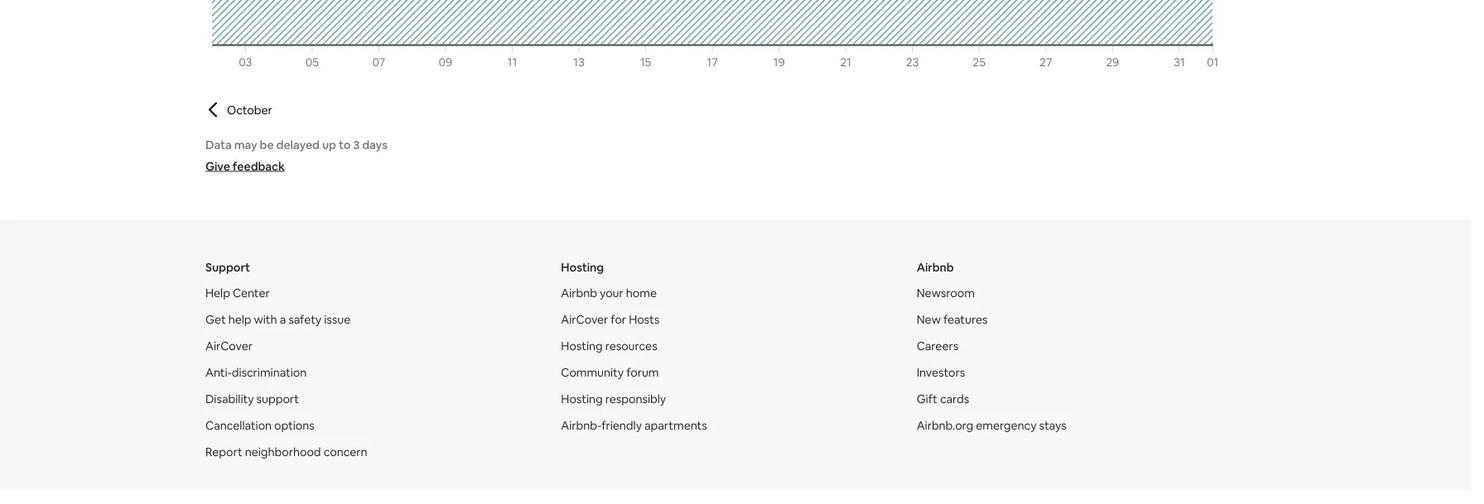 Task type: locate. For each thing, give the bounding box(es) containing it.
disability
[[206, 392, 254, 407]]

help
[[206, 286, 230, 300]]

1 hosting from the top
[[561, 260, 604, 275]]

airbnb your home
[[561, 286, 657, 300]]

hosting resources
[[561, 339, 658, 353]]

1 vertical spatial aircover
[[206, 339, 253, 353]]

aircover
[[561, 312, 609, 327], [206, 339, 253, 353]]

apartments
[[645, 418, 707, 433]]

2 vertical spatial hosting
[[561, 392, 603, 407]]

0 vertical spatial hosting
[[561, 260, 604, 275]]

to
[[339, 137, 351, 152]]

0 horizontal spatial airbnb
[[561, 286, 598, 300]]

cancellation options
[[206, 418, 315, 433]]

support
[[257, 392, 299, 407]]

aircover up the anti-
[[206, 339, 253, 353]]

anti-discrimination link
[[206, 365, 307, 380]]

0 vertical spatial airbnb
[[917, 260, 954, 275]]

hosting up airbnb-
[[561, 392, 603, 407]]

gift cards link
[[917, 392, 970, 407]]

help
[[228, 312, 252, 327]]

airbnb
[[917, 260, 954, 275], [561, 286, 598, 300]]

a
[[280, 312, 286, 327]]

new
[[917, 312, 941, 327]]

airbnb up newsroom link
[[917, 260, 954, 275]]

careers
[[917, 339, 959, 353]]

hosting
[[561, 260, 604, 275], [561, 339, 603, 353], [561, 392, 603, 407]]

data
[[206, 137, 232, 152]]

with
[[254, 312, 277, 327]]

gift
[[917, 392, 938, 407]]

airbnb.org emergency stays
[[917, 418, 1067, 433]]

hosting up community
[[561, 339, 603, 353]]

hosting responsibly
[[561, 392, 666, 407]]

careers link
[[917, 339, 959, 353]]

gift cards
[[917, 392, 970, 407]]

newsroom link
[[917, 286, 975, 300]]

community forum link
[[561, 365, 659, 380]]

aircover for aircover link
[[206, 339, 253, 353]]

data may be delayed up to 3 days
[[206, 137, 388, 152]]

hosting for hosting resources
[[561, 339, 603, 353]]

get help with a safety issue link
[[206, 312, 351, 327]]

resources
[[606, 339, 658, 353]]

friendly
[[602, 418, 642, 433]]

views image
[[206, 0, 1266, 78], [212, 0, 1260, 70]]

0 vertical spatial aircover
[[561, 312, 609, 327]]

1 horizontal spatial aircover
[[561, 312, 609, 327]]

responsibly
[[606, 392, 666, 407]]

cancellation options link
[[206, 418, 315, 433]]

investors
[[917, 365, 966, 380]]

help center link
[[206, 286, 270, 300]]

airbnb left the your
[[561, 286, 598, 300]]

3 hosting from the top
[[561, 392, 603, 407]]

cards
[[941, 392, 970, 407]]

hosting up airbnb your home
[[561, 260, 604, 275]]

october
[[227, 102, 272, 117]]

your
[[600, 286, 624, 300]]

aircover left for
[[561, 312, 609, 327]]

1 vertical spatial airbnb
[[561, 286, 598, 300]]

2 hosting from the top
[[561, 339, 603, 353]]

hosting resources link
[[561, 339, 658, 353]]

get help with a safety issue
[[206, 312, 351, 327]]

airbnb-
[[561, 418, 602, 433]]

1 vertical spatial hosting
[[561, 339, 603, 353]]

aircover link
[[206, 339, 253, 353]]

investors link
[[917, 365, 966, 380]]

newsroom
[[917, 286, 975, 300]]

stays
[[1040, 418, 1067, 433]]

1 horizontal spatial airbnb
[[917, 260, 954, 275]]

cancellation
[[206, 418, 272, 433]]

0 horizontal spatial aircover
[[206, 339, 253, 353]]



Task type: describe. For each thing, give the bounding box(es) containing it.
home
[[626, 286, 657, 300]]

center
[[233, 286, 270, 300]]

concern
[[324, 445, 368, 460]]

for
[[611, 312, 627, 327]]

disability support
[[206, 392, 299, 407]]

airbnb.org emergency stays link
[[917, 418, 1067, 433]]

community forum
[[561, 365, 659, 380]]

hosts
[[629, 312, 660, 327]]

report neighborhood concern link
[[206, 445, 368, 460]]

be
[[260, 137, 274, 152]]

airbnb for airbnb your home
[[561, 286, 598, 300]]

report
[[206, 445, 243, 460]]

help center
[[206, 286, 270, 300]]

disability support link
[[206, 392, 299, 407]]

hosting for hosting
[[561, 260, 604, 275]]

new features link
[[917, 312, 988, 327]]

options
[[274, 418, 315, 433]]

aircover for hosts
[[561, 312, 660, 327]]

hosting for hosting responsibly
[[561, 392, 603, 407]]

1 views image from the left
[[206, 0, 1266, 78]]

up
[[322, 137, 336, 152]]

discrimination
[[232, 365, 307, 380]]

may
[[234, 137, 257, 152]]

emergency
[[976, 418, 1037, 433]]

airbnb.org
[[917, 418, 974, 433]]

neighborhood
[[245, 445, 321, 460]]

hosting responsibly link
[[561, 392, 666, 407]]

days
[[362, 137, 388, 152]]

aircover for aircover for hosts
[[561, 312, 609, 327]]

3
[[353, 137, 360, 152]]

safety
[[289, 312, 322, 327]]

airbnb-friendly apartments link
[[561, 418, 707, 433]]

get
[[206, 312, 226, 327]]

issue
[[324, 312, 351, 327]]

anti-
[[206, 365, 232, 380]]

community
[[561, 365, 624, 380]]

aircover for hosts link
[[561, 312, 660, 327]]

delayed
[[276, 137, 320, 152]]

airbnb for airbnb
[[917, 260, 954, 275]]

features
[[944, 312, 988, 327]]

new features
[[917, 312, 988, 327]]

report neighborhood concern
[[206, 445, 368, 460]]

airbnb-friendly apartments
[[561, 418, 707, 433]]

anti-discrimination
[[206, 365, 307, 380]]

october button
[[206, 102, 272, 117]]

airbnb your home link
[[561, 286, 657, 300]]

forum
[[627, 365, 659, 380]]

support
[[206, 260, 250, 275]]

2 views image from the left
[[212, 0, 1260, 70]]



Task type: vqa. For each thing, say whether or not it's contained in the screenshot.
'Hosting responsibly' link
yes



